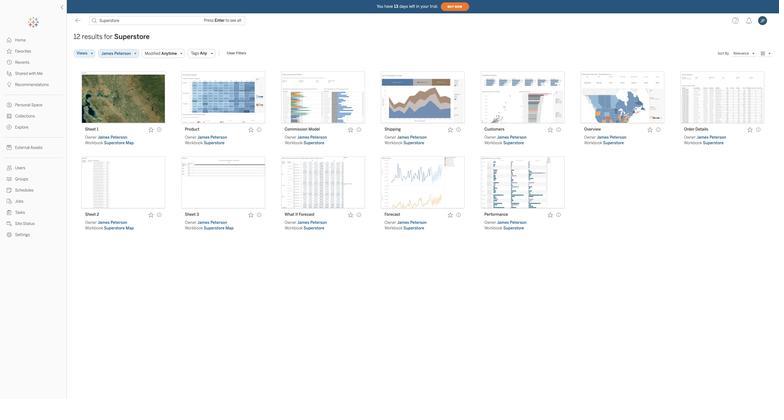 Task type: describe. For each thing, give the bounding box(es) containing it.
superstore link for performance
[[504, 226, 524, 231]]

commission model
[[285, 127, 320, 132]]

navigation panel element
[[0, 17, 67, 240]]

peterson for sheet 3
[[211, 220, 227, 225]]

peterson for order details
[[710, 135, 727, 140]]

superstore for customers
[[504, 141, 524, 145]]

modified anytime
[[145, 51, 177, 56]]

james peterson link for what if forecast
[[297, 220, 327, 225]]

james for customers
[[497, 135, 509, 140]]

superstore link for product
[[204, 141, 225, 145]]

personal
[[15, 103, 30, 108]]

you have 13 days left in your trial.
[[377, 4, 439, 9]]

12
[[74, 33, 80, 41]]

site status
[[15, 222, 35, 226]]

workbook for performance
[[485, 226, 503, 231]]

settings
[[15, 233, 30, 237]]

superstore for sheet 2
[[104, 226, 125, 231]]

shared
[[15, 71, 28, 76]]

superstore map link for sheet 3
[[204, 226, 234, 231]]

peterson for overview
[[610, 135, 627, 140]]

owner for shipping
[[385, 135, 396, 140]]

james peterson button
[[98, 49, 139, 58]]

owner james peterson workbook superstore for product
[[185, 135, 227, 145]]

home link
[[0, 35, 67, 46]]

james for sheet 1
[[98, 135, 110, 140]]

clear
[[227, 51, 235, 55]]

owner for forecast
[[385, 220, 396, 225]]

favorites
[[15, 49, 31, 54]]

users link
[[0, 162, 67, 174]]

james peterson link for sheet 1
[[98, 135, 127, 140]]

james peterson link for shipping
[[397, 135, 427, 140]]

by text only_f5he34f image for users
[[7, 166, 12, 171]]

workbook for sheet 2
[[85, 226, 103, 231]]

3
[[197, 212, 199, 217]]

peterson for commission model
[[310, 135, 327, 140]]

users
[[15, 166, 25, 171]]

owner james peterson workbook superstore for forecast
[[385, 220, 427, 231]]

superstore for commission model
[[304, 141, 324, 145]]

model
[[309, 127, 320, 132]]

owner for commission model
[[285, 135, 297, 140]]

shared with me link
[[0, 68, 67, 79]]

your
[[421, 4, 429, 9]]

by text only_f5he34f image for tasks
[[7, 210, 12, 215]]

order details
[[684, 127, 708, 132]]

favorites link
[[0, 46, 67, 57]]

anytime
[[161, 51, 177, 56]]

status
[[23, 222, 35, 226]]

sheet for sheet 1
[[85, 127, 96, 132]]

james for performance
[[497, 220, 509, 225]]

superstore link for what if forecast
[[304, 226, 324, 231]]

results
[[82, 33, 103, 41]]

james for shipping
[[397, 135, 409, 140]]

schedules link
[[0, 185, 67, 196]]

owner james peterson workbook superstore for shipping
[[385, 135, 427, 145]]

peterson for forecast
[[410, 220, 427, 225]]

jobs link
[[0, 196, 67, 207]]

sheet 1
[[85, 127, 99, 132]]

tags
[[191, 51, 199, 56]]

buy
[[448, 5, 454, 8]]

site status link
[[0, 218, 67, 229]]

tasks link
[[0, 207, 67, 218]]

by
[[725, 52, 729, 55]]

home
[[15, 38, 26, 43]]

owner for order details
[[684, 135, 696, 140]]

owner for what if forecast
[[285, 220, 297, 225]]

sheet 2
[[85, 212, 99, 217]]

james peterson link for performance
[[497, 220, 527, 225]]

by text only_f5he34f image for collections
[[7, 114, 12, 119]]

shipping
[[385, 127, 401, 132]]

james for what if forecast
[[297, 220, 309, 225]]

peterson for sheet 1
[[111, 135, 127, 140]]

peterson for sheet 2
[[111, 220, 127, 225]]

now
[[455, 5, 462, 8]]

owner james peterson workbook superstore map for 1
[[85, 135, 134, 145]]

12 results for superstore
[[74, 33, 150, 41]]

filters
[[236, 51, 246, 55]]

personal space link
[[0, 99, 67, 111]]

superstore link for customers
[[504, 141, 524, 145]]

james peterson link for customers
[[497, 135, 527, 140]]

peterson for customers
[[510, 135, 527, 140]]

commission
[[285, 127, 308, 132]]

for
[[104, 33, 113, 41]]

left
[[409, 4, 415, 9]]

peterson for what if forecast
[[310, 220, 327, 225]]

owner for sheet 2
[[85, 220, 97, 225]]

2
[[97, 212, 99, 217]]

explore link
[[0, 122, 67, 133]]

james for overview
[[597, 135, 609, 140]]

personal space
[[15, 103, 42, 108]]

settings link
[[0, 229, 67, 240]]

filter bar region
[[74, 49, 718, 58]]

by text only_f5he34f image for jobs
[[7, 199, 12, 204]]

superstore for performance
[[504, 226, 524, 231]]

superstore for overview
[[603, 141, 624, 145]]

Search for views, metrics, workbooks, and more text field
[[89, 16, 245, 25]]

site
[[15, 222, 22, 226]]

sheet for sheet 3
[[185, 212, 196, 217]]

workbook for commission model
[[285, 141, 303, 145]]

workbook for sheet 1
[[85, 141, 103, 145]]

1 forecast from the left
[[299, 212, 315, 217]]

peterson inside popup button
[[114, 51, 131, 56]]

workbook for forecast
[[385, 226, 403, 231]]

details
[[696, 127, 708, 132]]

owner for performance
[[485, 220, 496, 225]]

what if forecast
[[285, 212, 315, 217]]

groups
[[15, 177, 28, 182]]

workbook for customers
[[485, 141, 503, 145]]

tasks
[[15, 210, 25, 215]]

recents link
[[0, 57, 67, 68]]

peterson for performance
[[510, 220, 527, 225]]

buy now
[[448, 5, 462, 8]]

clear filters button
[[224, 50, 249, 57]]

assets
[[30, 145, 42, 150]]

owner james peterson workbook superstore for what if forecast
[[285, 220, 327, 231]]

james for commission model
[[297, 135, 309, 140]]

owner james peterson workbook superstore for order details
[[684, 135, 727, 145]]

workbook for overview
[[584, 141, 603, 145]]

james peterson link for sheet 2
[[98, 220, 127, 225]]

by text only_f5he34f image for settings
[[7, 232, 12, 237]]



Task type: vqa. For each thing, say whether or not it's contained in the screenshot.
navigation containing Extract Refreshes
no



Task type: locate. For each thing, give the bounding box(es) containing it.
collections
[[15, 114, 35, 119]]

sheet left 2
[[85, 212, 96, 217]]

map for 1
[[126, 141, 134, 145]]

james for forecast
[[397, 220, 409, 225]]

shared with me
[[15, 71, 43, 76]]

james
[[101, 51, 113, 56], [98, 135, 110, 140], [198, 135, 210, 140], [297, 135, 309, 140], [397, 135, 409, 140], [497, 135, 509, 140], [597, 135, 609, 140], [697, 135, 709, 140], [98, 220, 110, 225], [198, 220, 210, 225], [297, 220, 309, 225], [397, 220, 409, 225], [497, 220, 509, 225]]

owner for product
[[185, 135, 197, 140]]

schedules
[[15, 188, 34, 193]]

owner james peterson workbook superstore map down 1
[[85, 135, 134, 145]]

owner james peterson workbook superstore for overview
[[584, 135, 627, 145]]

5 by text only_f5he34f image from the top
[[7, 145, 12, 150]]

owner james peterson workbook superstore map down 2
[[85, 220, 134, 231]]

views button
[[74, 49, 96, 58]]

by text only_f5he34f image inside schedules "link"
[[7, 188, 12, 193]]

9 by text only_f5he34f image from the top
[[7, 221, 12, 226]]

map for 3
[[226, 226, 234, 231]]

owner for overview
[[584, 135, 596, 140]]

by text only_f5he34f image left home
[[7, 38, 12, 43]]

3 by text only_f5he34f image from the top
[[7, 114, 12, 119]]

have
[[385, 4, 393, 9]]

by text only_f5he34f image for recents
[[7, 60, 12, 65]]

superstore
[[114, 33, 150, 41], [104, 141, 125, 145], [204, 141, 225, 145], [304, 141, 324, 145], [404, 141, 424, 145], [504, 141, 524, 145], [603, 141, 624, 145], [703, 141, 724, 145], [104, 226, 125, 231], [204, 226, 225, 231], [304, 226, 324, 231], [404, 226, 424, 231], [504, 226, 524, 231]]

sheet 3
[[185, 212, 199, 217]]

by text only_f5he34f image inside recents link
[[7, 60, 12, 65]]

modified
[[145, 51, 161, 56]]

james peterson
[[101, 51, 131, 56]]

by text only_f5he34f image left recommendations
[[7, 82, 12, 87]]

james for order details
[[697, 135, 709, 140]]

by text only_f5he34f image inside jobs link
[[7, 199, 12, 204]]

superstore map link for sheet 2
[[104, 226, 134, 231]]

owner james peterson workbook superstore map for 3
[[185, 220, 234, 231]]

map for 2
[[126, 226, 134, 231]]

workbook for shipping
[[385, 141, 403, 145]]

buy now button
[[441, 2, 469, 11]]

with
[[29, 71, 36, 76]]

space
[[31, 103, 42, 108]]

2 by text only_f5he34f image from the top
[[7, 60, 12, 65]]

explore
[[15, 125, 28, 130]]

by text only_f5he34f image for explore
[[7, 125, 12, 130]]

superstore link for commission model
[[304, 141, 324, 145]]

peterson for product
[[211, 135, 227, 140]]

by text only_f5he34f image inside recommendations link
[[7, 82, 12, 87]]

0 horizontal spatial forecast
[[299, 212, 315, 217]]

by text only_f5he34f image for recommendations
[[7, 82, 12, 87]]

owner james peterson workbook superstore
[[185, 135, 227, 145], [285, 135, 327, 145], [385, 135, 427, 145], [485, 135, 527, 145], [584, 135, 627, 145], [684, 135, 727, 145], [285, 220, 327, 231], [385, 220, 427, 231], [485, 220, 527, 231]]

order
[[684, 127, 695, 132]]

by text only_f5he34f image inside the groups "link"
[[7, 177, 12, 182]]

by text only_f5he34f image for shared with me
[[7, 71, 12, 76]]

by text only_f5he34f image inside tasks link
[[7, 210, 12, 215]]

4 by text only_f5he34f image from the top
[[7, 103, 12, 108]]

workbook
[[85, 141, 103, 145], [185, 141, 203, 145], [285, 141, 303, 145], [385, 141, 403, 145], [485, 141, 503, 145], [584, 141, 603, 145], [684, 141, 702, 145], [85, 226, 103, 231], [185, 226, 203, 231], [285, 226, 303, 231], [385, 226, 403, 231], [485, 226, 503, 231]]

customers
[[485, 127, 505, 132]]

collections link
[[0, 111, 67, 122]]

by text only_f5he34f image inside personal space 'link'
[[7, 103, 12, 108]]

2 forecast from the left
[[385, 212, 400, 217]]

james for sheet 2
[[98, 220, 110, 225]]

owner for sheet 1
[[85, 135, 97, 140]]

by text only_f5he34f image inside shared with me link
[[7, 71, 12, 76]]

1 by text only_f5he34f image from the top
[[7, 49, 12, 54]]

external assets
[[15, 145, 42, 150]]

owner james peterson workbook superstore map for 2
[[85, 220, 134, 231]]

owner
[[85, 135, 97, 140], [185, 135, 197, 140], [285, 135, 297, 140], [385, 135, 396, 140], [485, 135, 496, 140], [584, 135, 596, 140], [684, 135, 696, 140], [85, 220, 97, 225], [185, 220, 197, 225], [285, 220, 297, 225], [385, 220, 396, 225], [485, 220, 496, 225]]

you
[[377, 4, 383, 9]]

superstore link for order details
[[703, 141, 724, 145]]

any
[[200, 51, 207, 56]]

james peterson link for order details
[[697, 135, 727, 140]]

external
[[15, 145, 30, 150]]

by text only_f5he34f image for personal space
[[7, 103, 12, 108]]

james peterson link for commission model
[[297, 135, 327, 140]]

by text only_f5he34f image left tasks
[[7, 210, 12, 215]]

by text only_f5he34f image inside home link
[[7, 38, 12, 43]]

external assets link
[[0, 142, 67, 153]]

owner james peterson workbook superstore for customers
[[485, 135, 527, 145]]

workbook for sheet 3
[[185, 226, 203, 231]]

by text only_f5he34f image left explore
[[7, 125, 12, 130]]

1 by text only_f5he34f image from the top
[[7, 38, 12, 43]]

6 by text only_f5he34f image from the top
[[7, 188, 12, 193]]

james peterson link for sheet 3
[[198, 220, 227, 225]]

by text only_f5he34f image inside users link
[[7, 166, 12, 171]]

james peterson link
[[98, 135, 127, 140], [198, 135, 227, 140], [297, 135, 327, 140], [397, 135, 427, 140], [497, 135, 527, 140], [597, 135, 627, 140], [697, 135, 727, 140], [98, 220, 127, 225], [198, 220, 227, 225], [297, 220, 327, 225], [397, 220, 427, 225], [497, 220, 527, 225]]

by text only_f5he34f image left jobs
[[7, 199, 12, 204]]

peterson
[[114, 51, 131, 56], [111, 135, 127, 140], [211, 135, 227, 140], [310, 135, 327, 140], [410, 135, 427, 140], [510, 135, 527, 140], [610, 135, 627, 140], [710, 135, 727, 140], [111, 220, 127, 225], [211, 220, 227, 225], [310, 220, 327, 225], [410, 220, 427, 225], [510, 220, 527, 225]]

2 by text only_f5he34f image from the top
[[7, 71, 12, 76]]

superstore for sheet 3
[[204, 226, 225, 231]]

james inside popup button
[[101, 51, 113, 56]]

james peterson link for forecast
[[397, 220, 427, 225]]

sheet left 3 at the left of page
[[185, 212, 196, 217]]

superstore for sheet 1
[[104, 141, 125, 145]]

superstore for shipping
[[404, 141, 424, 145]]

3 by text only_f5he34f image from the top
[[7, 82, 12, 87]]

13
[[394, 4, 398, 9]]

by text only_f5he34f image inside settings link
[[7, 232, 12, 237]]

product
[[185, 127, 200, 132]]

peterson for shipping
[[410, 135, 427, 140]]

if
[[295, 212, 298, 217]]

superstore for what if forecast
[[304, 226, 324, 231]]

by text only_f5he34f image for home
[[7, 38, 12, 43]]

by text only_f5he34f image left users
[[7, 166, 12, 171]]

sheet for sheet 2
[[85, 212, 96, 217]]

by text only_f5he34f image
[[7, 49, 12, 54], [7, 71, 12, 76], [7, 114, 12, 119], [7, 125, 12, 130], [7, 166, 12, 171], [7, 188, 12, 193], [7, 199, 12, 204], [7, 210, 12, 215], [7, 221, 12, 226]]

1 horizontal spatial forecast
[[385, 212, 400, 217]]

what
[[285, 212, 294, 217]]

superstore for order details
[[703, 141, 724, 145]]

by text only_f5he34f image
[[7, 38, 12, 43], [7, 60, 12, 65], [7, 82, 12, 87], [7, 103, 12, 108], [7, 145, 12, 150], [7, 177, 12, 182], [7, 232, 12, 237]]

1
[[97, 127, 99, 132]]

by text only_f5he34f image inside collections link
[[7, 114, 12, 119]]

owner james peterson workbook superstore map
[[85, 135, 134, 145], [85, 220, 134, 231], [185, 220, 234, 231]]

sheet
[[85, 127, 96, 132], [85, 212, 96, 217], [185, 212, 196, 217]]

owner james peterson workbook superstore for performance
[[485, 220, 527, 231]]

owner for sheet 3
[[185, 220, 197, 225]]

relevance button
[[732, 50, 757, 57]]

me
[[37, 71, 43, 76]]

owner james peterson workbook superstore for commission model
[[285, 135, 327, 145]]

overview
[[584, 127, 601, 132]]

performance
[[485, 212, 508, 217]]

james peterson link for product
[[198, 135, 227, 140]]

tags any
[[191, 51, 207, 56]]

in
[[416, 4, 420, 9]]

superstore map link for sheet 1
[[104, 141, 134, 145]]

7 by text only_f5he34f image from the top
[[7, 232, 12, 237]]

by text only_f5he34f image for schedules
[[7, 188, 12, 193]]

recommendations link
[[0, 79, 67, 90]]

by text only_f5he34f image left 'shared'
[[7, 71, 12, 76]]

by text only_f5he34f image for site status
[[7, 221, 12, 226]]

superstore link for overview
[[603, 141, 624, 145]]

superstore link for forecast
[[404, 226, 424, 231]]

8 by text only_f5he34f image from the top
[[7, 210, 12, 215]]

by text only_f5he34f image inside explore link
[[7, 125, 12, 130]]

james peterson link for overview
[[597, 135, 627, 140]]

by text only_f5he34f image left "favorites"
[[7, 49, 12, 54]]

main navigation. press the up and down arrow keys to access links. element
[[0, 35, 67, 240]]

by text only_f5he34f image for external assets
[[7, 145, 12, 150]]

by text only_f5he34f image inside "external assets" link
[[7, 145, 12, 150]]

groups link
[[0, 174, 67, 185]]

owner james peterson workbook superstore map down 3 at the left of page
[[185, 220, 234, 231]]

by text only_f5he34f image inside site status link
[[7, 221, 12, 226]]

4 by text only_f5he34f image from the top
[[7, 125, 12, 130]]

superstore for product
[[204, 141, 225, 145]]

by text only_f5he34f image left site
[[7, 221, 12, 226]]

workbook for order details
[[684, 141, 702, 145]]

recents
[[15, 60, 29, 65]]

jobs
[[15, 199, 23, 204]]

relevance
[[734, 52, 749, 55]]

sort by
[[718, 52, 729, 55]]

views
[[77, 51, 87, 56]]

superstore for forecast
[[404, 226, 424, 231]]

by text only_f5he34f image for favorites
[[7, 49, 12, 54]]

clear filters
[[227, 51, 246, 55]]

by text only_f5he34f image left collections
[[7, 114, 12, 119]]

recommendations
[[15, 82, 49, 87]]

trial.
[[430, 4, 439, 9]]

main region
[[67, 28, 779, 399]]

5 by text only_f5he34f image from the top
[[7, 166, 12, 171]]

sheet left 1
[[85, 127, 96, 132]]

superstore link
[[204, 141, 225, 145], [304, 141, 324, 145], [404, 141, 424, 145], [504, 141, 524, 145], [603, 141, 624, 145], [703, 141, 724, 145], [304, 226, 324, 231], [404, 226, 424, 231], [504, 226, 524, 231]]

by text only_f5he34f image left personal
[[7, 103, 12, 108]]

james for sheet 3
[[198, 220, 210, 225]]

by text only_f5he34f image left recents
[[7, 60, 12, 65]]

by text only_f5he34f image left schedules
[[7, 188, 12, 193]]

by text only_f5he34f image left groups at the left of the page
[[7, 177, 12, 182]]

by text only_f5he34f image for groups
[[7, 177, 12, 182]]

days
[[400, 4, 408, 9]]

james for product
[[198, 135, 210, 140]]

by text only_f5he34f image inside favorites link
[[7, 49, 12, 54]]

sort
[[718, 52, 725, 55]]

by text only_f5he34f image left settings
[[7, 232, 12, 237]]

7 by text only_f5he34f image from the top
[[7, 199, 12, 204]]

by text only_f5he34f image left the "external"
[[7, 145, 12, 150]]

owner for customers
[[485, 135, 496, 140]]

workbook for product
[[185, 141, 203, 145]]

6 by text only_f5he34f image from the top
[[7, 177, 12, 182]]



